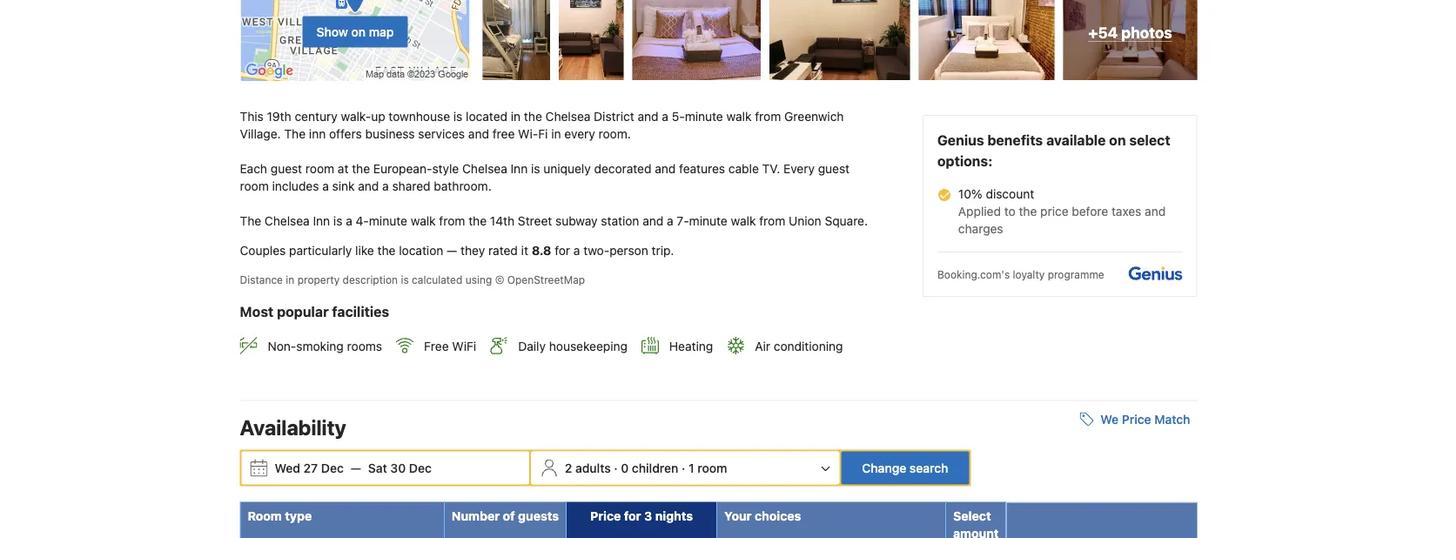 Task type: vqa. For each thing, say whether or not it's contained in the screenshot.
Streaming service (like Netflix)
no



Task type: locate. For each thing, give the bounding box(es) containing it.
2 guest from the left
[[818, 162, 850, 176]]

chelsea up every on the left of the page
[[546, 109, 591, 124]]

1 horizontal spatial on
[[1110, 132, 1127, 149]]

each
[[240, 162, 267, 176]]

0 vertical spatial inn
[[511, 162, 528, 176]]

dec right 30
[[409, 461, 432, 475]]

1 dec from the left
[[321, 461, 344, 475]]

room down each
[[240, 179, 269, 193]]

guests
[[518, 509, 559, 523]]

0 vertical spatial —
[[447, 244, 457, 258]]

2 adults · 0 children · 1 room button
[[533, 452, 838, 485]]

smoking
[[296, 339, 344, 353]]

loyalty
[[1013, 268, 1045, 281]]

price for 3 nights
[[590, 509, 693, 523]]

they
[[461, 244, 485, 258]]

1 vertical spatial inn
[[313, 214, 330, 228]]

guest right every
[[818, 162, 850, 176]]

1 vertical spatial room
[[240, 179, 269, 193]]

for right 8.8
[[555, 244, 571, 258]]

non-
[[268, 339, 296, 353]]

0 vertical spatial price
[[1122, 412, 1152, 426]]

tv.
[[763, 162, 781, 176]]

and inside the 10% discount applied to the price before taxes and charges
[[1145, 204, 1166, 219]]

1 horizontal spatial inn
[[511, 162, 528, 176]]

your
[[725, 509, 752, 523]]

benefits
[[988, 132, 1044, 149]]

0 horizontal spatial inn
[[313, 214, 330, 228]]

the right at
[[352, 162, 370, 176]]

4-
[[356, 214, 369, 228]]

taxes
[[1112, 204, 1142, 219]]

and right taxes at the right of page
[[1145, 204, 1166, 219]]

on left map
[[351, 24, 366, 39]]

· left 1
[[682, 461, 686, 475]]

1
[[689, 461, 695, 475]]

conditioning
[[774, 339, 843, 353]]

dec right 27
[[321, 461, 344, 475]]

minute down features
[[689, 214, 728, 228]]

14th
[[490, 214, 515, 228]]

room right 1
[[698, 461, 728, 475]]

5-
[[672, 109, 685, 124]]

using
[[466, 274, 492, 286]]

choices
[[755, 509, 802, 523]]

0 horizontal spatial price
[[590, 509, 621, 523]]

guest
[[271, 162, 302, 176], [818, 162, 850, 176]]

— left sat
[[351, 461, 361, 475]]

1 horizontal spatial ·
[[682, 461, 686, 475]]

a left 5-
[[662, 109, 669, 124]]

— left they
[[447, 244, 457, 258]]

0 horizontal spatial —
[[351, 461, 361, 475]]

1 vertical spatial the
[[240, 214, 261, 228]]

select
[[1130, 132, 1171, 149]]

the left "14th"
[[469, 214, 487, 228]]

· left 0
[[614, 461, 618, 475]]

square.
[[825, 214, 868, 228]]

price
[[1122, 412, 1152, 426], [590, 509, 621, 523]]

air conditioning
[[755, 339, 843, 353]]

rated
[[489, 244, 518, 258]]

air
[[755, 339, 771, 353]]

1 vertical spatial —
[[351, 461, 361, 475]]

at
[[338, 162, 349, 176]]

chelsea up bathroom.
[[462, 162, 508, 176]]

nights
[[656, 509, 693, 523]]

·
[[614, 461, 618, 475], [682, 461, 686, 475]]

the
[[284, 127, 306, 141], [240, 214, 261, 228]]

century
[[295, 109, 338, 124]]

housekeeping
[[549, 339, 628, 353]]

1 horizontal spatial guest
[[818, 162, 850, 176]]

walk
[[727, 109, 752, 124], [411, 214, 436, 228], [731, 214, 756, 228]]

location
[[399, 244, 444, 258]]

adults
[[576, 461, 611, 475]]

and left 5-
[[638, 109, 659, 124]]

1 horizontal spatial room
[[306, 162, 335, 176]]

business
[[365, 127, 415, 141]]

0 horizontal spatial in
[[286, 274, 295, 286]]

minute up features
[[685, 109, 724, 124]]

8.8
[[532, 244, 552, 258]]

the up wi-
[[524, 109, 542, 124]]

1 horizontal spatial the
[[284, 127, 306, 141]]

1 · from the left
[[614, 461, 618, 475]]

0 vertical spatial chelsea
[[546, 109, 591, 124]]

price right we
[[1122, 412, 1152, 426]]

the left inn
[[284, 127, 306, 141]]

facilities
[[332, 304, 390, 320]]

the right to
[[1019, 204, 1038, 219]]

0 horizontal spatial chelsea
[[265, 214, 310, 228]]

a
[[662, 109, 669, 124], [322, 179, 329, 193], [382, 179, 389, 193], [346, 214, 353, 228], [667, 214, 674, 228], [574, 244, 580, 258]]

2 vertical spatial in
[[286, 274, 295, 286]]

we price match button
[[1073, 404, 1198, 435]]

this 19th century walk-up townhouse is located in the chelsea district and a 5-minute walk from greenwich village. the inn offers business services and free wi-fi in every room. each guest room at the european-style chelsea inn is uniquely decorated and features cable tv. every guest room includes a sink and a shared bathroom. the chelsea inn is a 4-minute walk from the 14th street subway station and a 7-minute walk from union square.
[[240, 109, 868, 228]]

discount
[[986, 187, 1035, 201]]

0 horizontal spatial guest
[[271, 162, 302, 176]]

we
[[1101, 412, 1119, 426]]

show
[[317, 24, 348, 39]]

1 vertical spatial on
[[1110, 132, 1127, 149]]

options:
[[938, 153, 993, 170]]

2 horizontal spatial in
[[551, 127, 561, 141]]

number
[[452, 509, 500, 523]]

0 vertical spatial on
[[351, 24, 366, 39]]

walk up cable at the top right
[[727, 109, 752, 124]]

2 dec from the left
[[409, 461, 432, 475]]

inn
[[309, 127, 326, 141]]

2 horizontal spatial room
[[698, 461, 728, 475]]

change search
[[863, 461, 949, 475]]

minute
[[685, 109, 724, 124], [369, 214, 408, 228], [689, 214, 728, 228]]

inn up 'particularly'
[[313, 214, 330, 228]]

like
[[355, 244, 374, 258]]

is left the calculated
[[401, 274, 409, 286]]

on left select on the right of the page
[[1110, 132, 1127, 149]]

in right fi
[[551, 127, 561, 141]]

show on map
[[317, 24, 394, 39]]

the
[[524, 109, 542, 124], [352, 162, 370, 176], [1019, 204, 1038, 219], [469, 214, 487, 228], [378, 244, 396, 258]]

the up couples
[[240, 214, 261, 228]]

©
[[495, 274, 505, 286]]

is left 4-
[[334, 214, 343, 228]]

from
[[755, 109, 781, 124], [439, 214, 465, 228], [760, 214, 786, 228]]

charges
[[959, 222, 1004, 236]]

—
[[447, 244, 457, 258], [351, 461, 361, 475]]

includes
[[272, 179, 319, 193]]

chelsea down the "includes"
[[265, 214, 310, 228]]

0 horizontal spatial ·
[[614, 461, 618, 475]]

guest up the "includes"
[[271, 162, 302, 176]]

amount
[[954, 526, 999, 538]]

2 horizontal spatial chelsea
[[546, 109, 591, 124]]

walk-
[[341, 109, 371, 124]]

map
[[369, 24, 394, 39]]

particularly
[[289, 244, 352, 258]]

station
[[601, 214, 640, 228]]

0 horizontal spatial the
[[240, 214, 261, 228]]

1 horizontal spatial for
[[624, 509, 642, 523]]

0 vertical spatial for
[[555, 244, 571, 258]]

1 horizontal spatial dec
[[409, 461, 432, 475]]

is up "services"
[[454, 109, 463, 124]]

of
[[503, 509, 515, 523]]

and right sink
[[358, 179, 379, 193]]

type
[[285, 509, 312, 523]]

0 horizontal spatial for
[[555, 244, 571, 258]]

room left at
[[306, 162, 335, 176]]

0
[[621, 461, 629, 475]]

1 guest from the left
[[271, 162, 302, 176]]

walk down cable at the top right
[[731, 214, 756, 228]]

+54 photos
[[1089, 23, 1173, 41]]

price left 3
[[590, 509, 621, 523]]

couples
[[240, 244, 286, 258]]

from left greenwich
[[755, 109, 781, 124]]

in up free
[[511, 109, 521, 124]]

0 horizontal spatial dec
[[321, 461, 344, 475]]

0 vertical spatial in
[[511, 109, 521, 124]]

townhouse
[[389, 109, 450, 124]]

on
[[351, 24, 366, 39], [1110, 132, 1127, 149]]

to
[[1005, 204, 1016, 219]]

1 horizontal spatial in
[[511, 109, 521, 124]]

inn down wi-
[[511, 162, 528, 176]]

every
[[565, 127, 595, 141]]

bathroom.
[[434, 179, 492, 193]]

before
[[1072, 204, 1109, 219]]

1 vertical spatial chelsea
[[462, 162, 508, 176]]

2 vertical spatial room
[[698, 461, 728, 475]]

1 horizontal spatial chelsea
[[462, 162, 508, 176]]

for left 3
[[624, 509, 642, 523]]

in left property
[[286, 274, 295, 286]]

1 horizontal spatial price
[[1122, 412, 1152, 426]]

the inside the 10% discount applied to the price before taxes and charges
[[1019, 204, 1038, 219]]

dec
[[321, 461, 344, 475], [409, 461, 432, 475]]

in
[[511, 109, 521, 124], [551, 127, 561, 141], [286, 274, 295, 286]]

and left 7-
[[643, 214, 664, 228]]



Task type: describe. For each thing, give the bounding box(es) containing it.
3
[[645, 509, 653, 523]]

we price match
[[1101, 412, 1191, 426]]

and left features
[[655, 162, 676, 176]]

person
[[610, 244, 649, 258]]

1 vertical spatial price
[[590, 509, 621, 523]]

7-
[[677, 214, 689, 228]]

free
[[493, 127, 515, 141]]

27
[[304, 461, 318, 475]]

1 horizontal spatial —
[[447, 244, 457, 258]]

is left uniquely
[[531, 162, 540, 176]]

european-
[[374, 162, 432, 176]]

children
[[632, 461, 679, 475]]

wi-
[[518, 127, 538, 141]]

change
[[863, 461, 907, 475]]

room type
[[248, 509, 312, 523]]

style
[[432, 162, 459, 176]]

popular
[[277, 304, 329, 320]]

sink
[[332, 179, 355, 193]]

couples particularly like the location — they rated it 8.8 for a two-person trip.
[[240, 244, 674, 258]]

1 vertical spatial in
[[551, 127, 561, 141]]

0 horizontal spatial room
[[240, 179, 269, 193]]

cable
[[729, 162, 759, 176]]

a left sink
[[322, 179, 329, 193]]

minute up 'like'
[[369, 214, 408, 228]]

0 vertical spatial the
[[284, 127, 306, 141]]

free wifi
[[424, 339, 477, 353]]

shared
[[392, 179, 431, 193]]

search
[[910, 461, 949, 475]]

genius benefits available on select options:
[[938, 132, 1171, 170]]

room
[[248, 509, 282, 523]]

offers
[[329, 127, 362, 141]]

daily
[[518, 339, 546, 353]]

openstreetmap
[[508, 274, 585, 286]]

services
[[418, 127, 465, 141]]

most
[[240, 304, 274, 320]]

room inside button
[[698, 461, 728, 475]]

sat 30 dec button
[[361, 452, 439, 484]]

every
[[784, 162, 815, 176]]

2 · from the left
[[682, 461, 686, 475]]

2 vertical spatial chelsea
[[265, 214, 310, 228]]

a down the european-
[[382, 179, 389, 193]]

district
[[594, 109, 635, 124]]

and down located
[[468, 127, 489, 141]]

the right 'like'
[[378, 244, 396, 258]]

subway
[[556, 214, 598, 228]]

+54
[[1089, 23, 1118, 41]]

select
[[954, 509, 992, 523]]

booking.com's
[[938, 268, 1010, 281]]

trip.
[[652, 244, 674, 258]]

union
[[789, 214, 822, 228]]

located
[[466, 109, 508, 124]]

village.
[[240, 127, 281, 141]]

from left union
[[760, 214, 786, 228]]

from up couples particularly like the location — they rated it 8.8 for a two-person trip.
[[439, 214, 465, 228]]

price
[[1041, 204, 1069, 219]]

heating
[[670, 339, 713, 353]]

programme
[[1048, 268, 1105, 281]]

wed 27 dec — sat 30 dec
[[275, 461, 432, 475]]

price inside dropdown button
[[1122, 412, 1152, 426]]

your choices
[[725, 509, 802, 523]]

0 vertical spatial room
[[306, 162, 335, 176]]

number of guests
[[452, 509, 559, 523]]

daily housekeeping
[[518, 339, 628, 353]]

room.
[[599, 127, 631, 141]]

non-smoking rooms
[[268, 339, 382, 353]]

change search button
[[842, 452, 970, 485]]

+54 photos link
[[1064, 0, 1198, 80]]

two-
[[584, 244, 610, 258]]

0 horizontal spatial on
[[351, 24, 366, 39]]

free
[[424, 339, 449, 353]]

walk up location on the top left of page
[[411, 214, 436, 228]]

photos
[[1122, 23, 1173, 41]]

a left 7-
[[667, 214, 674, 228]]

booking.com's loyalty programme
[[938, 268, 1105, 281]]

wifi
[[452, 339, 477, 353]]

match
[[1155, 412, 1191, 426]]

a left two-
[[574, 244, 580, 258]]

features
[[679, 162, 726, 176]]

wed 27 dec button
[[268, 452, 351, 484]]

most popular facilities
[[240, 304, 390, 320]]

1 vertical spatial for
[[624, 509, 642, 523]]

a left 4-
[[346, 214, 353, 228]]

decorated
[[594, 162, 652, 176]]

2
[[565, 461, 572, 475]]

distance
[[240, 274, 283, 286]]

up
[[371, 109, 385, 124]]

it
[[521, 244, 529, 258]]

available
[[1047, 132, 1106, 149]]

30
[[391, 461, 406, 475]]

on inside genius benefits available on select options:
[[1110, 132, 1127, 149]]

10%
[[959, 187, 983, 201]]

applied
[[959, 204, 1002, 219]]



